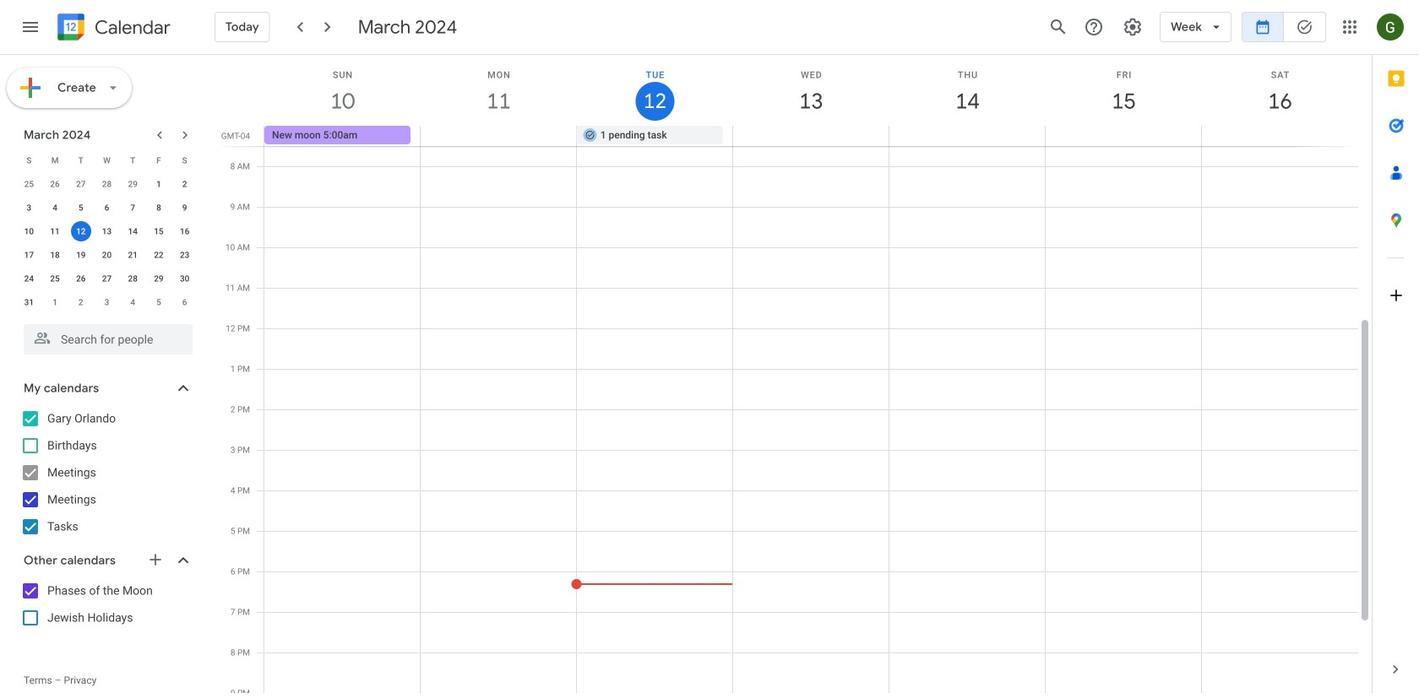 Task type: describe. For each thing, give the bounding box(es) containing it.
april 2 element
[[71, 292, 91, 313]]

march 2024 grid
[[16, 149, 198, 314]]

other calendars list
[[3, 578, 210, 632]]

23 element
[[175, 245, 195, 265]]

30 element
[[175, 269, 195, 289]]

21 element
[[123, 245, 143, 265]]

29 element
[[149, 269, 169, 289]]

cell inside march 2024 grid
[[68, 220, 94, 243]]

11 element
[[45, 221, 65, 242]]

april 3 element
[[97, 292, 117, 313]]

2 element
[[175, 174, 195, 194]]

settings menu image
[[1123, 17, 1144, 37]]

8 element
[[149, 198, 169, 218]]

10 element
[[19, 221, 39, 242]]

4 element
[[45, 198, 65, 218]]

main drawer image
[[20, 17, 41, 37]]

add other calendars image
[[147, 552, 164, 569]]

31 element
[[19, 292, 39, 313]]

calendar element
[[54, 10, 171, 47]]

my calendars list
[[3, 406, 210, 541]]

16 element
[[175, 221, 195, 242]]

february 29 element
[[123, 174, 143, 194]]

6 element
[[97, 198, 117, 218]]

17 element
[[19, 245, 39, 265]]

27 element
[[97, 269, 117, 289]]

14 element
[[123, 221, 143, 242]]

19 element
[[71, 245, 91, 265]]

3 element
[[19, 198, 39, 218]]

Search for people text field
[[34, 325, 183, 355]]

24 element
[[19, 269, 39, 289]]



Task type: vqa. For each thing, say whether or not it's contained in the screenshot.
end time on fridays 'text box' in the left bottom of the page
no



Task type: locate. For each thing, give the bounding box(es) containing it.
april 4 element
[[123, 292, 143, 313]]

tab list
[[1373, 55, 1420, 647]]

7 element
[[123, 198, 143, 218]]

grid
[[216, 55, 1373, 694]]

february 26 element
[[45, 174, 65, 194]]

heading inside calendar "element"
[[91, 17, 171, 38]]

cell
[[421, 126, 577, 146], [733, 126, 890, 146], [890, 126, 1046, 146], [1046, 126, 1202, 146], [1202, 126, 1358, 146], [68, 220, 94, 243]]

heading
[[91, 17, 171, 38]]

5 element
[[71, 198, 91, 218]]

25 element
[[45, 269, 65, 289]]

april 5 element
[[149, 292, 169, 313]]

february 28 element
[[97, 174, 117, 194]]

row
[[257, 126, 1373, 146], [16, 149, 198, 172], [16, 172, 198, 196], [16, 196, 198, 220], [16, 220, 198, 243], [16, 243, 198, 267], [16, 267, 198, 291], [16, 291, 198, 314]]

20 element
[[97, 245, 117, 265]]

15 element
[[149, 221, 169, 242]]

18 element
[[45, 245, 65, 265]]

None search field
[[0, 318, 210, 355]]

april 1 element
[[45, 292, 65, 313]]

9 element
[[175, 198, 195, 218]]

row group
[[16, 172, 198, 314]]

february 25 element
[[19, 174, 39, 194]]

28 element
[[123, 269, 143, 289]]

april 6 element
[[175, 292, 195, 313]]

13 element
[[97, 221, 117, 242]]

22 element
[[149, 245, 169, 265]]

26 element
[[71, 269, 91, 289]]

12, today element
[[71, 221, 91, 242]]

1 element
[[149, 174, 169, 194]]

february 27 element
[[71, 174, 91, 194]]



